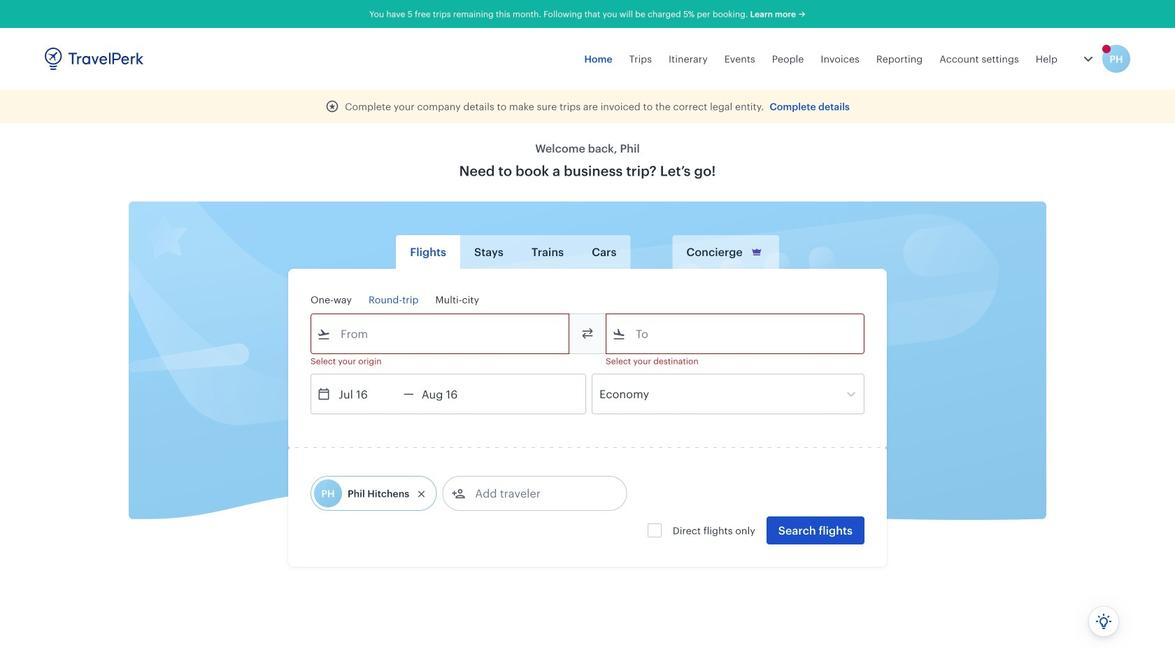 Task type: describe. For each thing, give the bounding box(es) containing it.
From search field
[[331, 323, 551, 345]]

Return text field
[[414, 374, 487, 414]]



Task type: locate. For each thing, give the bounding box(es) containing it.
To search field
[[626, 323, 846, 345]]

Depart text field
[[331, 374, 404, 414]]

Add traveler search field
[[466, 482, 611, 505]]



